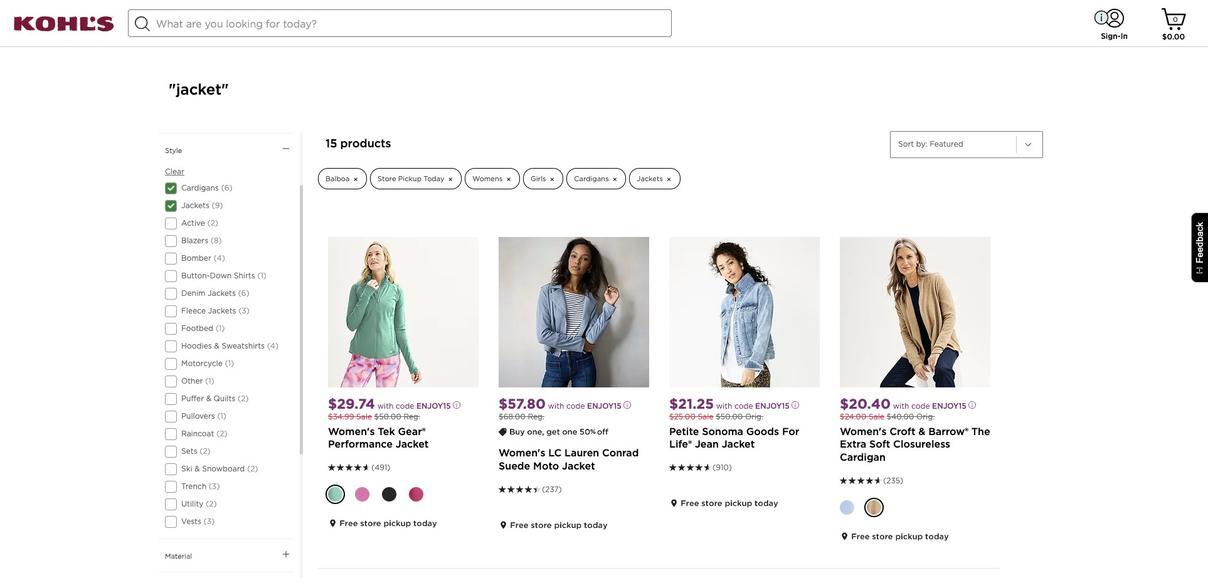 Task type: vqa. For each thing, say whether or not it's contained in the screenshot.
Active (2) (2)
yes



Task type: describe. For each thing, give the bounding box(es) containing it.
(1) for other (1)
[[205, 377, 214, 386]]

lc
[[549, 448, 562, 460]]

fleece
[[181, 306, 206, 316]]

hoodies
[[181, 342, 212, 351]]

in inside in store & online. ends february 3.
[[632, 6, 642, 19]]

petite
[[670, 426, 699, 438]]

denim jackets (6)
[[181, 289, 250, 298]]

(910) link
[[713, 463, 732, 473]]

february
[[650, 21, 681, 29]]

sale for $20.40
[[869, 412, 885, 422]]

jacket inside women's lc lauren conrad suede moto jacket
[[562, 461, 595, 473]]

(235) link
[[883, 476, 904, 486]]

$29.74 with code enjoy15 $34.99 sale $50.00 reg. women's tek gear® performance jacket
[[328, 396, 451, 451]]

products
[[340, 137, 391, 150]]

code for $29.74
[[396, 402, 414, 411]]

(2) right quilts
[[238, 394, 249, 404]]

womens
[[473, 174, 503, 183]]

extra
[[465, 18, 531, 40]]

(1) for motorcycle (1)
[[225, 359, 234, 369]]

ski & snowboard (2)
[[181, 465, 258, 474]]

puffer
[[181, 394, 204, 404]]

sets (2)
[[181, 447, 211, 456]]

utility
[[181, 500, 204, 509]]

blazers
[[181, 236, 208, 246]]

orig. for $20.40
[[917, 412, 935, 422]]

raincoat (2)
[[181, 429, 227, 439]]

code for $20.40
[[912, 402, 930, 411]]

an
[[506, 5, 527, 21]]

snowboard
[[202, 465, 245, 474]]

(1) right shirts
[[257, 271, 267, 281]]

lauren
[[565, 448, 599, 460]]

0 horizontal spatial (4)
[[214, 254, 225, 263]]

material
[[165, 552, 192, 561]]

2 enjoy15 link from the left
[[587, 402, 631, 411]]

active (2)
[[181, 219, 218, 228]]

camel image
[[865, 498, 884, 518]]

sweatshirts
[[222, 342, 265, 351]]

What are you looking for today? text field
[[156, 10, 667, 38]]

women's lc lauren conrad suede moto jacket
[[499, 448, 639, 473]]

sets
[[181, 447, 197, 456]]

pullovers (1)
[[181, 412, 227, 421]]

(1) for pullovers (1)
[[217, 412, 227, 421]]

enjoy15 link for $20.40
[[932, 402, 977, 411]]

percent image
[[585, 2, 606, 21]]

clear link
[[165, 167, 184, 178]]

store
[[378, 174, 396, 183]]

buy one, get one 1/2 off image
[[499, 423, 610, 442]]

$20.40
[[840, 396, 891, 412]]

0
[[1173, 15, 1178, 24]]

petite sonoma goods for life® jean jacket image
[[670, 237, 820, 388]]

for
[[782, 426, 800, 438]]

sonoma
[[702, 426, 744, 438]]

puffer & quilts (2)
[[181, 394, 249, 404]]

free store pickup today image down (237) link
[[498, 516, 610, 535]]

sale for $21.25
[[698, 412, 714, 422]]

free store pickup today image down camel icon
[[840, 528, 951, 546]]

pickup
[[398, 174, 422, 183]]

15
[[326, 137, 337, 150]]

15 products
[[326, 137, 391, 150]]

down
[[210, 271, 232, 281]]

(491) link
[[371, 463, 391, 473]]

off
[[583, 19, 624, 41]]

(237)
[[542, 485, 562, 494]]

women's inside women's lc lauren conrad suede moto jacket
[[499, 448, 546, 460]]

extra
[[840, 439, 867, 451]]

enjoy15 for $29.74
[[417, 402, 451, 411]]

enjoy15 link for $21.25
[[756, 402, 800, 411]]

(2) for active (2)
[[207, 219, 218, 228]]

ends
[[632, 21, 648, 29]]

take an extra
[[465, 5, 531, 40]]

(491)
[[371, 463, 391, 473]]

cardigans (6)
[[181, 184, 233, 193]]

gear®
[[398, 426, 426, 438]]

vests
[[181, 517, 201, 527]]

online.
[[688, 6, 724, 19]]

reg. inside $29.74 with code enjoy15 $34.99 sale $50.00 reg. women's tek gear® performance jacket
[[404, 412, 420, 422]]

motorcycle (1)
[[181, 359, 234, 369]]

cardigans for cardigans (6)
[[181, 184, 219, 193]]

featured
[[930, 139, 964, 149]]

utility (2)
[[181, 500, 217, 509]]

0 vertical spatial (6)
[[221, 184, 233, 193]]

reg. inside $57.80 with code enjoy15 $68.00 reg.
[[528, 412, 545, 422]]

(1) for footbed (1)
[[216, 324, 225, 333]]

$50.00 for $21.25
[[716, 412, 743, 422]]

performance
[[328, 439, 393, 451]]

raincoat
[[181, 429, 214, 439]]

footbed (1)
[[181, 324, 225, 333]]

enjoy15 inside $57.80 with code enjoy15 $68.00 reg.
[[587, 402, 622, 411]]

denim
[[181, 289, 205, 298]]

motorcycle
[[181, 359, 223, 369]]

$68.00
[[499, 412, 526, 422]]

other (1)
[[181, 377, 214, 386]]

moto
[[533, 461, 559, 473]]

conrad
[[602, 448, 639, 460]]

(235)
[[883, 476, 904, 486]]

footbed
[[181, 324, 213, 333]]

vests (3)
[[181, 517, 215, 527]]

hoodies & sweatshirts (4)
[[181, 342, 279, 351]]

$0.00
[[1163, 32, 1185, 41]]

sign-
[[1101, 31, 1121, 41]]

account image
[[1105, 8, 1125, 28]]

store pickup today
[[378, 174, 445, 183]]

goods
[[747, 426, 779, 438]]



Task type: locate. For each thing, give the bounding box(es) containing it.
& for hoodies & sweatshirts (4)
[[214, 342, 219, 351]]

in store & online. ends february 3.
[[632, 6, 724, 29]]

cardigans
[[574, 174, 609, 183], [181, 184, 219, 193]]

(1) down hoodies & sweatshirts (4) at the left of the page
[[225, 359, 234, 369]]

3.
[[683, 21, 689, 29]]

& inside $20.40 with code enjoy15 $24.00 sale $40.00 orig. women's croft & barrow® the extra soft closureless cardigan
[[919, 426, 926, 438]]

3 sale from the left
[[869, 412, 885, 422]]

blazers (8)
[[181, 236, 222, 246]]

(237) link
[[542, 485, 562, 494]]

$50.00 inside $21.25 with code enjoy15 $25.00 sale $50.00 orig. petite sonoma goods for life® jean jacket
[[716, 412, 743, 422]]

code up "goods"
[[735, 402, 753, 411]]

jacket down 'lauren'
[[562, 461, 595, 473]]

(2) right raincoat
[[216, 429, 227, 439]]

icy blue image
[[838, 498, 857, 518]]

with for $29.74
[[378, 402, 394, 411]]

0 horizontal spatial in
[[632, 6, 642, 19]]

sale
[[356, 412, 372, 422], [698, 412, 714, 422], [869, 412, 885, 422]]

cardigans right girls
[[574, 174, 609, 183]]

2 horizontal spatial jacket
[[722, 439, 755, 451]]

3 with from the left
[[716, 402, 733, 411]]

women's lc lauren conrad suede moto jacket image
[[499, 237, 649, 388]]

$25.00
[[670, 412, 696, 422]]

code inside $57.80 with code enjoy15 $68.00 reg.
[[567, 402, 585, 411]]

0 horizontal spatial $50.00
[[374, 412, 401, 422]]

(6) down shirts
[[238, 289, 250, 298]]

cardigans up the jackets (9)
[[181, 184, 219, 193]]

jackets (9)
[[181, 201, 223, 210]]

$50.00 inside $29.74 with code enjoy15 $34.99 sale $50.00 reg. women's tek gear® performance jacket
[[374, 412, 401, 422]]

(2) for utility (2)
[[206, 500, 217, 509]]

sign-in
[[1101, 31, 1128, 41]]

jacket down gear®
[[396, 439, 429, 451]]

sign-in link
[[1084, 29, 1146, 48]]

1 vertical spatial (6)
[[238, 289, 250, 298]]

0 horizontal spatial jacket
[[396, 439, 429, 451]]

0 horizontal spatial (6)
[[221, 184, 233, 193]]

shirts
[[234, 271, 255, 281]]

$57.80
[[499, 396, 546, 412]]

active
[[181, 219, 205, 228]]

0 vertical spatial (4)
[[214, 254, 225, 263]]

1 vertical spatial (4)
[[267, 342, 279, 351]]

(2)
[[207, 219, 218, 228], [238, 394, 249, 404], [216, 429, 227, 439], [200, 447, 211, 456], [247, 465, 258, 474], [206, 500, 217, 509]]

sale right $34.99
[[356, 412, 372, 422]]

ski
[[181, 465, 192, 474]]

pullovers
[[181, 412, 215, 421]]

women's inside $29.74 with code enjoy15 $34.99 sale $50.00 reg. women's tek gear® performance jacket
[[328, 426, 375, 438]]

in up ends
[[632, 6, 642, 19]]

& up 'closureless'
[[919, 426, 926, 438]]

1 sale from the left
[[356, 412, 372, 422]]

magenta blossom image
[[353, 485, 372, 505]]

bomber (4)
[[181, 254, 225, 263]]

balboa
[[326, 174, 350, 183]]

2 code from the left
[[567, 402, 585, 411]]

bomber
[[181, 254, 211, 263]]

with inside $21.25 with code enjoy15 $25.00 sale $50.00 orig. petite sonoma goods for life® jean jacket
[[716, 402, 733, 411]]

in inside sign-in link
[[1121, 31, 1128, 41]]

0 horizontal spatial reg.
[[404, 412, 420, 422]]

(2) right utility
[[206, 500, 217, 509]]

cardigan
[[840, 452, 886, 464]]

other
[[181, 377, 203, 386]]

sale right $24.00 at the bottom of page
[[869, 412, 885, 422]]

(3) for vests (3)
[[204, 517, 215, 527]]

"jacket"
[[169, 80, 229, 98]]

3 code from the left
[[735, 402, 753, 411]]

with inside $20.40 with code enjoy15 $24.00 sale $40.00 orig. women's croft & barrow® the extra soft closureless cardigan
[[893, 402, 909, 411]]

free store pickup today image down black "icon"
[[328, 515, 439, 533]]

women's tek gear® performance jacket image
[[328, 237, 479, 388]]

with for $20.40
[[893, 402, 909, 411]]

(1) down fleece jackets (3)
[[216, 324, 225, 333]]

jacket inside $29.74 with code enjoy15 $34.99 sale $50.00 reg. women's tek gear® performance jacket
[[396, 439, 429, 451]]

1 vertical spatial (3)
[[209, 482, 220, 492]]

sale inside $29.74 with code enjoy15 $34.99 sale $50.00 reg. women's tek gear® performance jacket
[[356, 412, 372, 422]]

deco sangria image
[[407, 485, 426, 505]]

1 horizontal spatial $50.00
[[716, 412, 743, 422]]

1 horizontal spatial (6)
[[238, 289, 250, 298]]

croft
[[890, 426, 916, 438]]

orig.
[[745, 412, 764, 422], [917, 412, 935, 422]]

3 enjoy15 from the left
[[756, 402, 790, 411]]

reg. up gear®
[[404, 412, 420, 422]]

orig. inside $21.25 with code enjoy15 $25.00 sale $50.00 orig. petite sonoma goods for life® jean jacket
[[745, 412, 764, 422]]

today
[[424, 174, 445, 183]]

jackets
[[637, 174, 663, 183], [181, 201, 210, 210], [208, 289, 236, 298], [208, 306, 236, 316]]

1 orig. from the left
[[745, 412, 764, 422]]

women's up performance
[[328, 426, 375, 438]]

1 horizontal spatial (4)
[[267, 342, 279, 351]]

$57.80 with code enjoy15 $68.00 reg.
[[499, 396, 622, 422]]

1 horizontal spatial jacket
[[562, 461, 595, 473]]

code up $40.00
[[912, 402, 930, 411]]

orig. right $40.00
[[917, 412, 935, 422]]

3 enjoy15 link from the left
[[756, 402, 800, 411]]

women's for $20.40
[[840, 426, 887, 438]]

2 orig. from the left
[[917, 412, 935, 422]]

enjoy15 link up for
[[756, 402, 800, 411]]

1 enjoy15 from the left
[[417, 402, 451, 411]]

2 vertical spatial (3)
[[204, 517, 215, 527]]

(6)
[[221, 184, 233, 193], [238, 289, 250, 298]]

2 horizontal spatial women's
[[840, 426, 887, 438]]

women's up extra
[[840, 426, 887, 438]]

girls
[[531, 174, 546, 183]]

$40.00
[[887, 412, 914, 422]]

with up tek in the left bottom of the page
[[378, 402, 394, 411]]

(6) up the (9)
[[221, 184, 233, 193]]

enjoy15 up barrow®
[[932, 402, 967, 411]]

1 $50.00 from the left
[[374, 412, 401, 422]]

river moss image
[[326, 485, 345, 505]]

1 horizontal spatial in
[[1121, 31, 1128, 41]]

button-
[[181, 271, 210, 281]]

$50.00 for $29.74
[[374, 412, 401, 422]]

(9)
[[212, 201, 223, 210]]

with up $40.00
[[893, 402, 909, 411]]

& for ski & snowboard (2)
[[195, 465, 200, 474]]

4 enjoy15 link from the left
[[932, 402, 977, 411]]

tek
[[378, 426, 395, 438]]

enjoy15 up "goods"
[[756, 402, 790, 411]]

0 horizontal spatial orig.
[[745, 412, 764, 422]]

the
[[972, 426, 991, 438]]

women's up suede
[[499, 448, 546, 460]]

$50.00 up sonoma on the right bottom
[[716, 412, 743, 422]]

fleece jackets (3)
[[181, 306, 250, 316]]

1 horizontal spatial orig.
[[917, 412, 935, 422]]

store
[[645, 6, 673, 19]]

reg.
[[404, 412, 420, 422], [528, 412, 545, 422]]

0 horizontal spatial women's
[[328, 426, 375, 438]]

life®
[[670, 439, 692, 451]]

trench (3)
[[181, 482, 220, 492]]

with up buy one, get one 1/2 off image
[[548, 402, 564, 411]]

1 horizontal spatial women's
[[499, 448, 546, 460]]

sale inside $21.25 with code enjoy15 $25.00 sale $50.00 orig. petite sonoma goods for life® jean jacket
[[698, 412, 714, 422]]

2 reg. from the left
[[528, 412, 545, 422]]

trench
[[181, 482, 206, 492]]

1 horizontal spatial cardigans
[[574, 174, 609, 183]]

code inside $20.40 with code enjoy15 $24.00 sale $40.00 orig. women's croft & barrow® the extra soft closureless cardigan
[[912, 402, 930, 411]]

& up 'motorcycle (1)'
[[214, 342, 219, 351]]

(3) down denim jackets (6)
[[239, 306, 250, 316]]

4 with from the left
[[893, 402, 909, 411]]

style
[[165, 146, 182, 155]]

1 enjoy15 link from the left
[[417, 402, 461, 411]]

(3) down ski & snowboard (2)
[[209, 482, 220, 492]]

enjoy15 link
[[417, 402, 461, 411], [587, 402, 631, 411], [756, 402, 800, 411], [932, 402, 977, 411]]

enjoy15 link up gear®
[[417, 402, 461, 411]]

quilts
[[214, 394, 236, 404]]

women's
[[328, 426, 375, 438], [840, 426, 887, 438], [499, 448, 546, 460]]

with inside $29.74 with code enjoy15 $34.99 sale $50.00 reg. women's tek gear® performance jacket
[[378, 402, 394, 411]]

code for $21.25
[[735, 402, 753, 411]]

1 code from the left
[[396, 402, 414, 411]]

with up sonoma on the right bottom
[[716, 402, 733, 411]]

with
[[378, 402, 394, 411], [548, 402, 564, 411], [716, 402, 733, 411], [893, 402, 909, 411]]

enjoy15 link for $29.74
[[417, 402, 461, 411]]

women's croft & barrow® the extra soft closureless cardigan image
[[840, 237, 991, 388]]

jacket
[[396, 439, 429, 451], [722, 439, 755, 451], [562, 461, 595, 473]]

& left quilts
[[206, 394, 211, 404]]

code inside $29.74 with code enjoy15 $34.99 sale $50.00 reg. women's tek gear® performance jacket
[[396, 402, 414, 411]]

& for puffer & quilts (2)
[[206, 394, 211, 404]]

orig. up "goods"
[[745, 412, 764, 422]]

sale for $29.74
[[356, 412, 372, 422]]

0 horizontal spatial cardigans
[[181, 184, 219, 193]]

4 code from the left
[[912, 402, 930, 411]]

4 enjoy15 from the left
[[932, 402, 967, 411]]

(1) down quilts
[[217, 412, 227, 421]]

enjoy15 link up "conrad"
[[587, 402, 631, 411]]

with for $57.80
[[548, 402, 564, 411]]

(2) for sets (2)
[[200, 447, 211, 456]]

free store pickup today image
[[669, 494, 780, 513], [328, 515, 439, 533], [498, 516, 610, 535], [840, 528, 951, 546]]

(3) for trench (3)
[[209, 482, 220, 492]]

2 with from the left
[[548, 402, 564, 411]]

enjoy15 for $21.25
[[756, 402, 790, 411]]

1 vertical spatial in
[[1121, 31, 1128, 41]]

feedback
[[1195, 222, 1205, 264]]

None submit
[[135, 16, 150, 31]]

soft
[[870, 439, 891, 451]]

featured link
[[890, 131, 1043, 158]]

2 sale from the left
[[698, 412, 714, 422]]

$24.00
[[840, 412, 867, 422]]

women's for $29.74
[[328, 426, 375, 438]]

(2) right sets
[[200, 447, 211, 456]]

black image
[[380, 485, 399, 505]]

0 vertical spatial in
[[632, 6, 642, 19]]

2 $50.00 from the left
[[716, 412, 743, 422]]

clear
[[165, 167, 184, 177]]

0 vertical spatial (3)
[[239, 306, 250, 316]]

code for $57.80
[[567, 402, 585, 411]]

1 horizontal spatial reg.
[[528, 412, 545, 422]]

& right ski
[[195, 465, 200, 474]]

(8)
[[211, 236, 222, 246]]

0 horizontal spatial sale
[[356, 412, 372, 422]]

& inside in store & online. ends february 3.
[[676, 6, 684, 19]]

$50.00 up tek in the left bottom of the page
[[374, 412, 401, 422]]

& up 3.
[[676, 6, 684, 19]]

(4)
[[214, 254, 225, 263], [267, 342, 279, 351]]

1 horizontal spatial sale
[[698, 412, 714, 422]]

enjoy15 up gear®
[[417, 402, 451, 411]]

(2) up (8)
[[207, 219, 218, 228]]

(4) up "down"
[[214, 254, 225, 263]]

women's inside $20.40 with code enjoy15 $24.00 sale $40.00 orig. women's croft & barrow® the extra soft closureless cardigan
[[840, 426, 887, 438]]

orig. inside $20.40 with code enjoy15 $24.00 sale $40.00 orig. women's croft & barrow® the extra soft closureless cardigan
[[917, 412, 935, 422]]

enjoy15 link up barrow®
[[932, 402, 977, 411]]

feedback image
[[1197, 268, 1203, 274]]

take
[[465, 5, 502, 21]]

in down account image
[[1121, 31, 1128, 41]]

reg. up buy one, get one 1/2 off image
[[528, 412, 545, 422]]

jean
[[695, 439, 719, 451]]

(1) right other
[[205, 377, 214, 386]]

enjoy15 up "conrad"
[[587, 402, 622, 411]]

enjoy15 inside $20.40 with code enjoy15 $24.00 sale $40.00 orig. women's croft & barrow® the extra soft closureless cardigan
[[932, 402, 967, 411]]

2 enjoy15 from the left
[[587, 402, 622, 411]]

(2) for raincoat (2)
[[216, 429, 227, 439]]

sale up sonoma on the right bottom
[[698, 412, 714, 422]]

(3) right vests at the bottom of the page
[[204, 517, 215, 527]]

with inside $57.80 with code enjoy15 $68.00 reg.
[[548, 402, 564, 411]]

code up buy one, get one 1/2 off image
[[567, 402, 585, 411]]

cardigans for cardigans
[[574, 174, 609, 183]]

code inside $21.25 with code enjoy15 $25.00 sale $50.00 orig. petite sonoma goods for life® jean jacket
[[735, 402, 753, 411]]

with for $21.25
[[716, 402, 733, 411]]

$21.25
[[670, 396, 714, 412]]

2 horizontal spatial sale
[[869, 412, 885, 422]]

button-down shirts (1)
[[181, 271, 267, 281]]

sale inside $20.40 with code enjoy15 $24.00 sale $40.00 orig. women's croft & barrow® the extra soft closureless cardigan
[[869, 412, 885, 422]]

enjoy15 for $20.40
[[932, 402, 967, 411]]

suede
[[499, 461, 530, 473]]

code up gear®
[[396, 402, 414, 411]]

$29.74
[[328, 396, 375, 412]]

$34.99
[[328, 412, 354, 422]]

jacket down sonoma on the right bottom
[[722, 439, 755, 451]]

(4) right sweatshirts
[[267, 342, 279, 351]]

barrow®
[[929, 426, 969, 438]]

1 with from the left
[[378, 402, 394, 411]]

enjoy15 inside $21.25 with code enjoy15 $25.00 sale $50.00 orig. petite sonoma goods for life® jean jacket
[[756, 402, 790, 411]]

free store pickup today image down (910)
[[669, 494, 780, 513]]

(2) right snowboard
[[247, 465, 258, 474]]

(3)
[[239, 306, 250, 316], [209, 482, 220, 492], [204, 517, 215, 527]]

(910)
[[713, 463, 732, 473]]

enjoy15 inside $29.74 with code enjoy15 $34.99 sale $50.00 reg. women's tek gear® performance jacket
[[417, 402, 451, 411]]

$20.40 with code enjoy15 $24.00 sale $40.00 orig. women's croft & barrow® the extra soft closureless cardigan
[[840, 396, 991, 464]]

kohl's logo image
[[13, 16, 115, 32]]

orig. for $21.25
[[745, 412, 764, 422]]

1 reg. from the left
[[404, 412, 420, 422]]

jacket inside $21.25 with code enjoy15 $25.00 sale $50.00 orig. petite sonoma goods for life® jean jacket
[[722, 439, 755, 451]]



